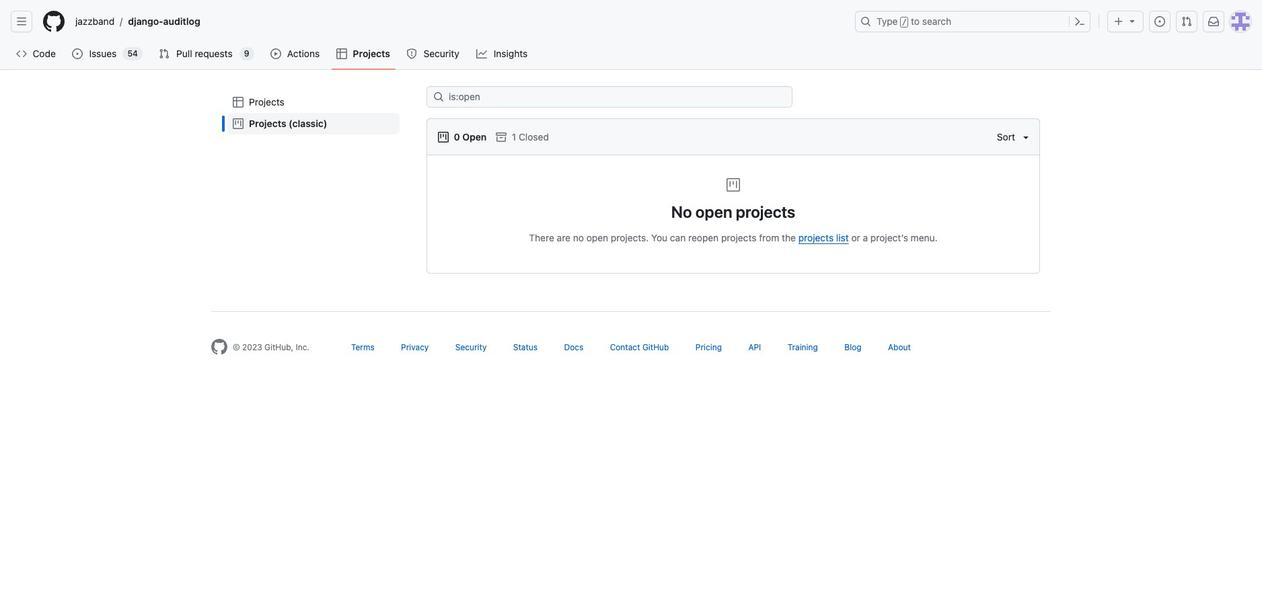 Task type: locate. For each thing, give the bounding box(es) containing it.
1 vertical spatial list
[[222, 86, 405, 140]]

list
[[70, 11, 847, 32], [222, 86, 405, 140]]

0 vertical spatial git pull request image
[[1182, 16, 1192, 27]]

list up the graph icon
[[70, 11, 847, 32]]

0 vertical spatial table image
[[337, 48, 348, 59]]

0 vertical spatial security
[[424, 48, 459, 59]]

list down actions
[[222, 86, 405, 140]]

contact github
[[610, 343, 669, 353]]

projects left (classic) at the left top of page
[[249, 118, 286, 129]]

security link left status
[[455, 343, 487, 353]]

docs link
[[564, 343, 584, 353]]

security left status
[[455, 343, 487, 353]]

security
[[424, 48, 459, 59], [455, 343, 487, 353]]

table image
[[337, 48, 348, 59], [233, 97, 244, 108]]

0 vertical spatial open
[[696, 203, 733, 221]]

blog link
[[845, 343, 862, 353]]

django-auditlog link
[[123, 11, 206, 32]]

1 horizontal spatial table image
[[337, 48, 348, 59]]

there
[[529, 232, 554, 244]]

open
[[696, 203, 733, 221], [587, 232, 608, 244]]

projects for projects link to the top
[[353, 48, 390, 59]]

sort
[[997, 131, 1015, 143]]

pricing
[[696, 343, 722, 353]]

training
[[788, 343, 818, 353]]

0 horizontal spatial git pull request image
[[159, 48, 170, 59]]

1 horizontal spatial open
[[696, 203, 733, 221]]

0 horizontal spatial triangle down image
[[1021, 132, 1032, 143]]

contact github link
[[610, 343, 669, 353]]

github
[[643, 343, 669, 353]]

projects.
[[611, 232, 649, 244]]

triangle down image
[[1127, 15, 1138, 26], [1021, 132, 1032, 143]]

0 vertical spatial list
[[70, 11, 847, 32]]

security link up search image
[[401, 44, 466, 64]]

docs
[[564, 343, 584, 353]]

can
[[670, 232, 686, 244]]

status
[[513, 343, 538, 353]]

terms
[[351, 343, 375, 353]]

projects link up (classic) at the left top of page
[[227, 92, 400, 113]]

open up reopen
[[696, 203, 733, 221]]

/ for type
[[902, 17, 907, 27]]

1 vertical spatial project image
[[438, 132, 449, 143]]

pull
[[176, 48, 192, 59]]

inc.
[[296, 343, 309, 353]]

play image
[[270, 48, 281, 59]]

/ inside type / to search
[[902, 17, 907, 27]]

git pull request image left pull
[[159, 48, 170, 59]]

1 horizontal spatial /
[[902, 17, 907, 27]]

git pull request image
[[1182, 16, 1192, 27], [159, 48, 170, 59]]

about
[[888, 343, 911, 353]]

Search projects text field
[[427, 86, 793, 108]]

54
[[127, 48, 138, 59]]

training link
[[788, 343, 818, 353]]

0
[[454, 131, 460, 143]]

1 horizontal spatial project image
[[438, 132, 449, 143]]

/ for jazzband
[[120, 16, 123, 27]]

1 vertical spatial security
[[455, 343, 487, 353]]

to
[[911, 15, 920, 27]]

type
[[877, 15, 898, 27]]

command palette image
[[1075, 16, 1085, 27]]

(classic)
[[289, 118, 327, 129]]

insights
[[494, 48, 528, 59]]

1 vertical spatial git pull request image
[[159, 48, 170, 59]]

projects
[[353, 48, 390, 59], [249, 96, 285, 108], [249, 118, 286, 129]]

projects list link
[[799, 232, 849, 244]]

project image left projects (classic)
[[233, 118, 244, 129]]

1 vertical spatial projects
[[249, 96, 285, 108]]

/ left to
[[902, 17, 907, 27]]

project image left 0
[[438, 132, 449, 143]]

status link
[[513, 343, 538, 353]]

type / to search
[[877, 15, 952, 27]]

0 horizontal spatial open
[[587, 232, 608, 244]]

/ inside jazzband / django-auditlog
[[120, 16, 123, 27]]

you
[[651, 232, 668, 244]]

0 vertical spatial security link
[[401, 44, 466, 64]]

projects link left shield icon
[[331, 44, 396, 64]]

security right shield icon
[[424, 48, 459, 59]]

closed
[[519, 131, 549, 143]]

Projects search field
[[427, 86, 1040, 108]]

1 horizontal spatial git pull request image
[[1182, 16, 1192, 27]]

blog
[[845, 343, 862, 353]]

homepage image
[[43, 11, 65, 32]]

1 vertical spatial triangle down image
[[1021, 132, 1032, 143]]

project's
[[871, 232, 908, 244]]

projects up projects (classic)
[[249, 96, 285, 108]]

0 vertical spatial triangle down image
[[1127, 15, 1138, 26]]

projects left shield icon
[[353, 48, 390, 59]]

/ left django-
[[120, 16, 123, 27]]

actions link
[[265, 44, 326, 64]]

projects down the no open projects
[[721, 232, 757, 244]]

triangle down image right sort
[[1021, 132, 1032, 143]]

git pull request image left notifications image at the top right of the page
[[1182, 16, 1192, 27]]

0 vertical spatial project image
[[233, 118, 244, 129]]

0 horizontal spatial table image
[[233, 97, 244, 108]]

actions
[[287, 48, 320, 59]]

projects
[[736, 203, 796, 221], [721, 232, 757, 244], [799, 232, 834, 244]]

open
[[463, 131, 487, 143]]

triangle down image right plus image
[[1127, 15, 1138, 26]]

jazzband
[[75, 15, 115, 27]]

projects link
[[331, 44, 396, 64], [227, 92, 400, 113]]

contact
[[610, 343, 640, 353]]

1
[[512, 131, 516, 143]]

jazzband link
[[70, 11, 120, 32]]

privacy
[[401, 343, 429, 353]]

/
[[120, 16, 123, 27], [902, 17, 907, 27]]

1 vertical spatial table image
[[233, 97, 244, 108]]

0 open link
[[438, 130, 487, 144]]

code link
[[11, 44, 61, 64]]

or
[[852, 232, 861, 244]]

project image
[[233, 118, 244, 129], [438, 132, 449, 143]]

search image
[[433, 92, 444, 102]]

list containing projects
[[222, 86, 405, 140]]

open right no
[[587, 232, 608, 244]]

security link
[[401, 44, 466, 64], [455, 343, 487, 353]]

1 horizontal spatial triangle down image
[[1127, 15, 1138, 26]]

issue opened image
[[1155, 16, 1165, 27]]

search
[[922, 15, 952, 27]]

0 vertical spatial projects
[[353, 48, 390, 59]]

0 horizontal spatial /
[[120, 16, 123, 27]]

2 vertical spatial projects
[[249, 118, 286, 129]]

git pull request image for issue opened icon
[[159, 48, 170, 59]]



Task type: describe. For each thing, give the bounding box(es) containing it.
© 2023 github, inc.
[[233, 343, 309, 353]]

projects up from
[[736, 203, 796, 221]]

no
[[573, 232, 584, 244]]

pricing link
[[696, 343, 722, 353]]

privacy link
[[401, 343, 429, 353]]

a
[[863, 232, 868, 244]]

jazzband / django-auditlog
[[75, 15, 200, 27]]

9
[[244, 48, 249, 59]]

graph image
[[477, 48, 487, 59]]

list containing jazzband
[[70, 11, 847, 32]]

requests
[[195, 48, 233, 59]]

triangle down image inside sort popup button
[[1021, 132, 1032, 143]]

git pull request image for issue opened image
[[1182, 16, 1192, 27]]

no open projects
[[671, 203, 796, 221]]

insights link
[[471, 44, 534, 64]]

projects (classic) link
[[227, 113, 400, 135]]

0 open
[[452, 131, 487, 143]]

projects for bottommost projects link
[[249, 96, 285, 108]]

homepage image
[[211, 339, 227, 355]]

about link
[[888, 343, 911, 353]]

pull requests
[[176, 48, 233, 59]]

plus image
[[1114, 16, 1124, 27]]

django-
[[128, 15, 163, 27]]

issues
[[89, 48, 117, 59]]

0 vertical spatial projects link
[[331, 44, 396, 64]]

shield image
[[406, 48, 417, 59]]

1 closed link
[[496, 130, 549, 144]]

1 vertical spatial security link
[[455, 343, 487, 353]]

1 closed
[[509, 131, 549, 143]]

no
[[671, 203, 692, 221]]

0 horizontal spatial project image
[[233, 118, 244, 129]]

©
[[233, 343, 240, 353]]

project image
[[725, 177, 742, 193]]

menu.
[[911, 232, 938, 244]]

notifications image
[[1209, 16, 1219, 27]]

1 vertical spatial projects link
[[227, 92, 400, 113]]

api link
[[749, 343, 761, 353]]

the
[[782, 232, 796, 244]]

github,
[[264, 343, 293, 353]]

are
[[557, 232, 571, 244]]

2023
[[242, 343, 262, 353]]

archive image
[[496, 132, 507, 143]]

list
[[836, 232, 849, 244]]

api
[[749, 343, 761, 353]]

from
[[759, 232, 779, 244]]

reopen
[[688, 232, 719, 244]]

there are no open projects. you can reopen             projects from the projects list or a project's menu.
[[529, 232, 938, 244]]

code
[[33, 48, 56, 59]]

terms link
[[351, 343, 375, 353]]

issue opened image
[[72, 48, 83, 59]]

projects left list
[[799, 232, 834, 244]]

projects (classic)
[[249, 118, 327, 129]]

1 vertical spatial open
[[587, 232, 608, 244]]

sort button
[[997, 130, 1032, 144]]

project image inside the 0 open 'link'
[[438, 132, 449, 143]]

auditlog
[[163, 15, 200, 27]]

code image
[[16, 48, 27, 59]]



Task type: vqa. For each thing, say whether or not it's contained in the screenshot.
topmost eye icon
no



